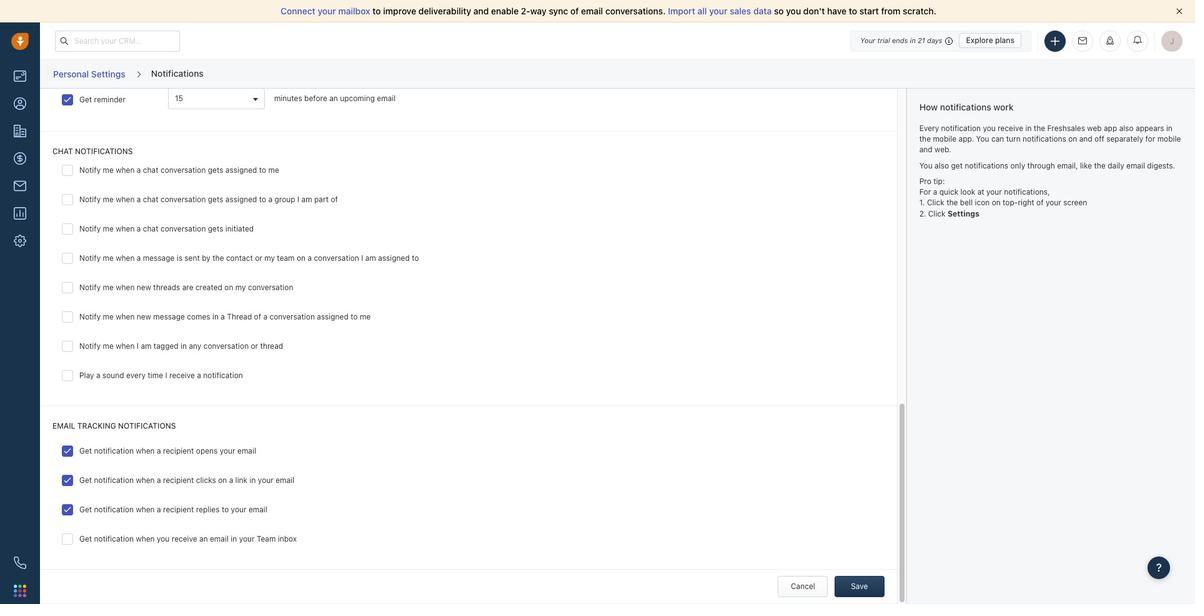 Task type: vqa. For each thing, say whether or not it's contained in the screenshot.
the leftmost and
yes



Task type: locate. For each thing, give the bounding box(es) containing it.
1 horizontal spatial also
[[1119, 123, 1134, 133]]

days
[[927, 36, 942, 44]]

your
[[318, 6, 336, 16], [709, 6, 727, 16], [986, 188, 1002, 197], [1046, 198, 1061, 208], [220, 447, 235, 456], [258, 476, 273, 486], [231, 506, 246, 515], [239, 535, 255, 544]]

1 horizontal spatial you
[[976, 134, 989, 144]]

5 get from the top
[[79, 535, 92, 544]]

1 horizontal spatial am
[[301, 195, 312, 204]]

0 horizontal spatial you
[[919, 161, 932, 170]]

also up separately
[[1119, 123, 1134, 133]]

2 new from the top
[[137, 312, 151, 322]]

an right before
[[329, 94, 338, 103]]

message left is
[[143, 254, 175, 263]]

2 recipient from the top
[[163, 476, 194, 486]]

1 vertical spatial settings
[[948, 209, 979, 218]]

you up can
[[983, 123, 996, 133]]

you
[[976, 134, 989, 144], [919, 161, 932, 170]]

connect your mailbox to improve deliverability and enable 2-way sync of email conversations. import all your sales data so you don't have to start from scratch.
[[281, 6, 936, 16]]

recipient left the opens
[[163, 447, 194, 456]]

of right thread at the left bottom of the page
[[254, 312, 261, 322]]

email
[[581, 6, 603, 16], [377, 94, 396, 103], [1126, 161, 1145, 170], [237, 447, 256, 456], [276, 476, 294, 486], [249, 506, 267, 515], [210, 535, 229, 544]]

new left threads on the top left of the page
[[137, 283, 151, 292]]

2 horizontal spatial and
[[1079, 134, 1092, 144]]

of right part
[[331, 195, 338, 204]]

0 vertical spatial you
[[786, 6, 801, 16]]

0 horizontal spatial am
[[141, 342, 151, 351]]

0 horizontal spatial an
[[199, 535, 208, 544]]

notification for get notification when a recipient replies to your email
[[94, 506, 134, 515]]

to
[[373, 6, 381, 16], [849, 6, 857, 16], [259, 166, 266, 175], [259, 195, 266, 204], [412, 254, 419, 263], [351, 312, 358, 322], [222, 506, 229, 515]]

by
[[202, 254, 210, 263]]

new for threads
[[137, 283, 151, 292]]

your left screen
[[1046, 198, 1061, 208]]

through
[[1027, 161, 1055, 170]]

contact
[[226, 254, 253, 263]]

0 vertical spatial gets
[[208, 166, 223, 175]]

conversation
[[161, 166, 206, 175], [161, 195, 206, 204], [161, 224, 206, 234], [314, 254, 359, 263], [248, 283, 293, 292], [270, 312, 315, 322], [203, 342, 249, 351]]

0 horizontal spatial you
[[157, 535, 170, 544]]

1 vertical spatial recipient
[[163, 476, 194, 486]]

1 vertical spatial chat
[[143, 195, 158, 204]]

play a sound every time i receive a notification
[[79, 371, 243, 381]]

freshworks switcher image
[[14, 585, 26, 598]]

notify me when a message is sent by the contact or my team on a conversation i am assigned to
[[79, 254, 419, 263]]

receive right time
[[169, 371, 195, 381]]

1 vertical spatial message
[[153, 312, 185, 322]]

get for get reminder
[[79, 95, 92, 104]]

3 recipient from the top
[[163, 506, 194, 515]]

the down quick
[[946, 198, 958, 208]]

conversation up notify me when a chat conversation gets assigned to a group i am part of
[[161, 166, 206, 175]]

1 horizontal spatial and
[[919, 145, 933, 154]]

connect
[[281, 6, 315, 16]]

notification
[[941, 123, 981, 133], [203, 371, 243, 381], [94, 447, 134, 456], [94, 476, 134, 486], [94, 506, 134, 515], [94, 535, 134, 544]]

clicks
[[196, 476, 216, 486]]

also left get on the top right
[[935, 161, 949, 170]]

chat for notify me when a chat conversation gets assigned to me
[[143, 166, 158, 175]]

tip:
[[933, 177, 945, 186]]

notification inside every notification you receive in the freshsales web app also appears in the mobile app. you can turn notifications on and off separately for mobile and web.
[[941, 123, 981, 133]]

your left team
[[239, 535, 255, 544]]

0 horizontal spatial also
[[935, 161, 949, 170]]

2 chat from the top
[[143, 195, 158, 204]]

3 notify from the top
[[79, 224, 101, 234]]

threads
[[153, 283, 180, 292]]

ends
[[892, 36, 908, 44]]

bell
[[960, 198, 973, 208]]

receive up turn on the right
[[998, 123, 1023, 133]]

sync
[[549, 6, 568, 16]]

0 vertical spatial an
[[329, 94, 338, 103]]

notification for get notification when a recipient opens your email
[[94, 447, 134, 456]]

click
[[927, 198, 944, 208], [928, 209, 946, 218]]

2 notify from the top
[[79, 195, 101, 204]]

1 horizontal spatial an
[[329, 94, 338, 103]]

2 vertical spatial gets
[[208, 224, 223, 234]]

conversation up thread
[[270, 312, 315, 322]]

1 chat from the top
[[143, 166, 158, 175]]

every
[[126, 371, 146, 381]]

gets down notify me when a chat conversation gets assigned to me on the left top
[[208, 195, 223, 204]]

1 notify from the top
[[79, 166, 101, 175]]

0 horizontal spatial settings
[[91, 69, 125, 79]]

receive inside every notification you receive in the freshsales web app also appears in the mobile app. you can turn notifications on and off separately for mobile and web.
[[998, 123, 1023, 133]]

thread
[[260, 342, 283, 351]]

off
[[1094, 134, 1104, 144]]

0 vertical spatial you
[[976, 134, 989, 144]]

of
[[570, 6, 579, 16], [331, 195, 338, 204], [1036, 198, 1044, 208], [254, 312, 261, 322]]

2 vertical spatial chat
[[143, 224, 158, 234]]

notify
[[79, 166, 101, 175], [79, 195, 101, 204], [79, 224, 101, 234], [79, 254, 101, 263], [79, 283, 101, 292], [79, 312, 101, 322], [79, 342, 101, 351]]

notify me when a chat conversation gets initiated
[[79, 224, 254, 234]]

3 get from the top
[[79, 476, 92, 486]]

recipient
[[163, 447, 194, 456], [163, 476, 194, 486], [163, 506, 194, 515]]

0 horizontal spatial mobile
[[933, 134, 957, 144]]

gets for a
[[208, 195, 223, 204]]

your down link
[[231, 506, 246, 515]]

or right contact
[[255, 254, 262, 263]]

mobile right the for
[[1157, 134, 1181, 144]]

created
[[195, 283, 222, 292]]

1 horizontal spatial my
[[264, 254, 275, 263]]

plans
[[995, 36, 1014, 45]]

settings up reminder
[[91, 69, 125, 79]]

get
[[951, 161, 963, 170]]

in left team
[[231, 535, 237, 544]]

and
[[473, 6, 489, 16], [1079, 134, 1092, 144], [919, 145, 933, 154]]

in right link
[[250, 476, 256, 486]]

1 horizontal spatial settings
[[948, 209, 979, 218]]

tagged
[[154, 342, 178, 351]]

me for notify me when a chat conversation gets assigned to me
[[103, 166, 114, 175]]

you left can
[[976, 134, 989, 144]]

recipient left replies
[[163, 506, 194, 515]]

1 horizontal spatial mobile
[[1157, 134, 1181, 144]]

get notification when you receive an email in your team inbox
[[79, 535, 297, 544]]

at
[[977, 188, 984, 197]]

email
[[52, 422, 75, 431]]

settings inside the pro tip: for a quick look at your notifications, 1. click the bell icon on top-right of your screen 2. click settings
[[948, 209, 979, 218]]

in right comes
[[212, 312, 219, 322]]

turn
[[1006, 134, 1021, 144]]

gets left initiated
[[208, 224, 223, 234]]

1 vertical spatial gets
[[208, 195, 223, 204]]

you inside every notification you receive in the freshsales web app also appears in the mobile app. you can turn notifications on and off separately for mobile and web.
[[983, 123, 996, 133]]

team
[[257, 535, 276, 544]]

3 chat from the top
[[143, 224, 158, 234]]

email up link
[[237, 447, 256, 456]]

for
[[919, 188, 931, 197]]

an down replies
[[199, 535, 208, 544]]

4 notify from the top
[[79, 254, 101, 263]]

receive down get notification when a recipient replies to your email
[[172, 535, 197, 544]]

chat
[[143, 166, 158, 175], [143, 195, 158, 204], [143, 224, 158, 234]]

me for notify me when a message is sent by the contact or my team on a conversation i am assigned to
[[103, 254, 114, 263]]

2 get from the top
[[79, 447, 92, 456]]

notifications down 'freshsales'
[[1023, 134, 1066, 144]]

1 get from the top
[[79, 95, 92, 104]]

notifications
[[940, 102, 991, 112], [1023, 134, 1066, 144], [965, 161, 1008, 170], [118, 422, 176, 431]]

2 vertical spatial recipient
[[163, 506, 194, 515]]

replies
[[196, 506, 220, 515]]

recipient left clicks at the bottom
[[163, 476, 194, 486]]

cancel
[[791, 582, 815, 592]]

the right by
[[213, 254, 224, 263]]

your right all
[[709, 6, 727, 16]]

1 vertical spatial you
[[983, 123, 996, 133]]

chat for notify me when a chat conversation gets assigned to a group i am part of
[[143, 195, 158, 204]]

enable
[[491, 6, 519, 16]]

0 vertical spatial recipient
[[163, 447, 194, 456]]

notifications
[[75, 147, 133, 156]]

you right the so
[[786, 6, 801, 16]]

0 vertical spatial also
[[1119, 123, 1134, 133]]

5 notify from the top
[[79, 283, 101, 292]]

on down 'freshsales'
[[1068, 134, 1077, 144]]

1 vertical spatial click
[[928, 209, 946, 218]]

separately
[[1106, 134, 1143, 144]]

your right at
[[986, 188, 1002, 197]]

on right icon
[[992, 198, 1001, 208]]

you
[[786, 6, 801, 16], [983, 123, 996, 133], [157, 535, 170, 544]]

1 vertical spatial receive
[[169, 371, 195, 381]]

is
[[177, 254, 182, 263]]

assigned
[[225, 166, 257, 175], [225, 195, 257, 204], [378, 254, 410, 263], [317, 312, 348, 322]]

tracking
[[77, 422, 116, 431]]

when for get notification when a recipient clicks on a link in your email
[[136, 476, 155, 486]]

you down get notification when a recipient replies to your email
[[157, 535, 170, 544]]

1 vertical spatial my
[[235, 283, 246, 292]]

2-
[[521, 6, 530, 16]]

2 horizontal spatial you
[[983, 123, 996, 133]]

way
[[530, 6, 546, 16]]

me for notify me when a chat conversation gets initiated
[[103, 224, 114, 234]]

in right the appears
[[1166, 123, 1172, 133]]

in
[[910, 36, 916, 44], [1025, 123, 1032, 133], [1166, 123, 1172, 133], [212, 312, 219, 322], [181, 342, 187, 351], [250, 476, 256, 486], [231, 535, 237, 544]]

my down contact
[[235, 283, 246, 292]]

1 vertical spatial or
[[251, 342, 258, 351]]

on
[[1068, 134, 1077, 144], [992, 198, 1001, 208], [297, 254, 305, 263], [224, 283, 233, 292], [218, 476, 227, 486]]

your right link
[[258, 476, 273, 486]]

settings
[[91, 69, 125, 79], [948, 209, 979, 218]]

click right 1.
[[927, 198, 944, 208]]

notify for notify me when a chat conversation gets assigned to a group i am part of
[[79, 195, 101, 204]]

4 get from the top
[[79, 506, 92, 515]]

2 gets from the top
[[208, 195, 223, 204]]

and left enable
[[473, 6, 489, 16]]

1 vertical spatial new
[[137, 312, 151, 322]]

0 vertical spatial am
[[301, 195, 312, 204]]

time
[[148, 371, 163, 381]]

2 vertical spatial and
[[919, 145, 933, 154]]

get for get notification when a recipient opens your email
[[79, 447, 92, 456]]

email up team
[[249, 506, 267, 515]]

scratch.
[[903, 6, 936, 16]]

your trial ends in 21 days
[[860, 36, 942, 44]]

or left thread
[[251, 342, 258, 351]]

6 notify from the top
[[79, 312, 101, 322]]

look
[[960, 188, 975, 197]]

you up pro
[[919, 161, 932, 170]]

message for is
[[143, 254, 175, 263]]

in left any at bottom
[[181, 342, 187, 351]]

0 vertical spatial my
[[264, 254, 275, 263]]

my left team
[[264, 254, 275, 263]]

click right 2.
[[928, 209, 946, 218]]

notify for notify me when new message comes in a thread of a conversation assigned to me
[[79, 312, 101, 322]]

notify me when i am tagged in any conversation or thread
[[79, 342, 283, 351]]

your
[[860, 36, 875, 44]]

and left off
[[1079, 134, 1092, 144]]

the down the every
[[919, 134, 931, 144]]

a
[[137, 166, 141, 175], [933, 188, 937, 197], [137, 195, 141, 204], [268, 195, 272, 204], [137, 224, 141, 234], [137, 254, 141, 263], [308, 254, 312, 263], [221, 312, 225, 322], [263, 312, 267, 322], [96, 371, 100, 381], [197, 371, 201, 381], [157, 447, 161, 456], [157, 476, 161, 486], [229, 476, 233, 486], [157, 506, 161, 515]]

get for get notification when a recipient clicks on a link in your email
[[79, 476, 92, 486]]

0 vertical spatial message
[[143, 254, 175, 263]]

on inside every notification you receive in the freshsales web app also appears in the mobile app. you can turn notifications on and off separately for mobile and web.
[[1068, 134, 1077, 144]]

you inside every notification you receive in the freshsales web app also appears in the mobile app. you can turn notifications on and off separately for mobile and web.
[[976, 134, 989, 144]]

message down threads on the top left of the page
[[153, 312, 185, 322]]

0 vertical spatial receive
[[998, 123, 1023, 133]]

sales
[[730, 6, 751, 16]]

0 vertical spatial or
[[255, 254, 262, 263]]

gets up notify me when a chat conversation gets assigned to a group i am part of
[[208, 166, 223, 175]]

the left 'freshsales'
[[1034, 123, 1045, 133]]

chat for notify me when a chat conversation gets initiated
[[143, 224, 158, 234]]

conversation down team
[[248, 283, 293, 292]]

0 horizontal spatial my
[[235, 283, 246, 292]]

get
[[79, 95, 92, 104], [79, 447, 92, 456], [79, 476, 92, 486], [79, 506, 92, 515], [79, 535, 92, 544]]

1 vertical spatial am
[[365, 254, 376, 263]]

settings down bell
[[948, 209, 979, 218]]

15 button
[[168, 88, 265, 109]]

1 recipient from the top
[[163, 447, 194, 456]]

email,
[[1057, 161, 1078, 170]]

me for notify me when i am tagged in any conversation or thread
[[103, 342, 114, 351]]

when for get notification when a recipient replies to your email
[[136, 506, 155, 515]]

0 horizontal spatial and
[[473, 6, 489, 16]]

2 vertical spatial you
[[157, 535, 170, 544]]

have
[[827, 6, 847, 16]]

and left web.
[[919, 145, 933, 154]]

your left mailbox
[[318, 6, 336, 16]]

me for notify me when a chat conversation gets assigned to a group i am part of
[[103, 195, 114, 204]]

of right "right"
[[1036, 198, 1044, 208]]

how
[[919, 102, 938, 112]]

1 new from the top
[[137, 283, 151, 292]]

new up notify me when i am tagged in any conversation or thread on the bottom of page
[[137, 312, 151, 322]]

1 horizontal spatial you
[[786, 6, 801, 16]]

mobile up web.
[[933, 134, 957, 144]]

phone image
[[14, 557, 26, 570]]

0 vertical spatial chat
[[143, 166, 158, 175]]

when for notify me when new threads are created on my conversation
[[116, 283, 135, 292]]

0 vertical spatial new
[[137, 283, 151, 292]]

gets
[[208, 166, 223, 175], [208, 195, 223, 204], [208, 224, 223, 234]]

2 vertical spatial am
[[141, 342, 151, 351]]

7 notify from the top
[[79, 342, 101, 351]]

1 gets from the top
[[208, 166, 223, 175]]



Task type: describe. For each thing, give the bounding box(es) containing it.
your right the opens
[[220, 447, 235, 456]]

so
[[774, 6, 784, 16]]

when for notify me when a message is sent by the contact or my team on a conversation i am assigned to
[[116, 254, 135, 263]]

email right link
[[276, 476, 294, 486]]

pro tip: for a quick look at your notifications, 1. click the bell icon on top-right of your screen 2. click settings
[[919, 177, 1087, 218]]

conversations.
[[605, 6, 666, 16]]

every
[[919, 123, 939, 133]]

top-
[[1003, 198, 1018, 208]]

21
[[918, 36, 925, 44]]

2 horizontal spatial am
[[365, 254, 376, 263]]

minutes
[[274, 94, 302, 103]]

notifications up app.
[[940, 102, 991, 112]]

on right created
[[224, 283, 233, 292]]

notify me when new threads are created on my conversation
[[79, 283, 293, 292]]

of inside the pro tip: for a quick look at your notifications, 1. click the bell icon on top-right of your screen 2. click settings
[[1036, 198, 1044, 208]]

notify for notify me when i am tagged in any conversation or thread
[[79, 342, 101, 351]]

email right daily
[[1126, 161, 1145, 170]]

1.
[[919, 198, 925, 208]]

notifications up at
[[965, 161, 1008, 170]]

when for get notification when a recipient opens your email
[[136, 447, 155, 456]]

email tracking notifications
[[52, 422, 176, 431]]

notification for get notification when you receive an email in your team inbox
[[94, 535, 134, 544]]

web
[[1087, 123, 1102, 133]]

get reminder
[[79, 95, 126, 104]]

can
[[991, 134, 1004, 144]]

me for notify me when new threads are created on my conversation
[[103, 283, 114, 292]]

notifications up the get notification when a recipient opens your email
[[118, 422, 176, 431]]

email right upcoming
[[377, 94, 396, 103]]

0 vertical spatial settings
[[91, 69, 125, 79]]

1 mobile from the left
[[933, 134, 957, 144]]

when for notify me when new message comes in a thread of a conversation assigned to me
[[116, 312, 135, 322]]

new for message
[[137, 312, 151, 322]]

don't
[[803, 6, 825, 16]]

comes
[[187, 312, 210, 322]]

notification for get notification when a recipient clicks on a link in your email
[[94, 476, 134, 486]]

when for notify me when a chat conversation gets initiated
[[116, 224, 135, 234]]

3 gets from the top
[[208, 224, 223, 234]]

get for get notification when a recipient replies to your email
[[79, 506, 92, 515]]

1 vertical spatial and
[[1079, 134, 1092, 144]]

the right like on the right top of page
[[1094, 161, 1106, 170]]

notify for notify me when a message is sent by the contact or my team on a conversation i am assigned to
[[79, 254, 101, 263]]

notify me when new message comes in a thread of a conversation assigned to me
[[79, 312, 371, 322]]

recipient for replies
[[163, 506, 194, 515]]

chat notifications
[[52, 147, 133, 156]]

before
[[304, 94, 327, 103]]

screen
[[1063, 198, 1087, 208]]

you also get notifications only through email, like the daily email digests.
[[919, 161, 1175, 170]]

message for comes
[[153, 312, 185, 322]]

notify for notify me when new threads are created on my conversation
[[79, 283, 101, 292]]

team
[[277, 254, 295, 263]]

0 vertical spatial click
[[927, 198, 944, 208]]

import
[[668, 6, 695, 16]]

save button
[[834, 577, 884, 598]]

email down replies
[[210, 535, 229, 544]]

personal settings
[[53, 69, 125, 79]]

notifications
[[151, 68, 204, 79]]

get notification when a recipient clicks on a link in your email
[[79, 476, 294, 486]]

conversation down the notify me when new message comes in a thread of a conversation assigned to me
[[203, 342, 249, 351]]

any
[[189, 342, 201, 351]]

conversation right team
[[314, 254, 359, 263]]

get notification when a recipient replies to your email
[[79, 506, 267, 515]]

recipient for opens
[[163, 447, 194, 456]]

2 mobile from the left
[[1157, 134, 1181, 144]]

on right team
[[297, 254, 305, 263]]

when for notify me when i am tagged in any conversation or thread
[[116, 342, 135, 351]]

data
[[753, 6, 772, 16]]

notify me when a chat conversation gets assigned to me
[[79, 166, 279, 175]]

notify me when a chat conversation gets assigned to a group i am part of
[[79, 195, 338, 204]]

like
[[1080, 161, 1092, 170]]

0 vertical spatial and
[[473, 6, 489, 16]]

notifications inside every notification you receive in the freshsales web app also appears in the mobile app. you can turn notifications on and off separately for mobile and web.
[[1023, 134, 1066, 144]]

icon
[[975, 198, 990, 208]]

part
[[314, 195, 329, 204]]

conversation up is
[[161, 224, 206, 234]]

1 vertical spatial an
[[199, 535, 208, 544]]

notify for notify me when a chat conversation gets initiated
[[79, 224, 101, 234]]

recipient for clicks
[[163, 476, 194, 486]]

from
[[881, 6, 900, 16]]

only
[[1010, 161, 1025, 170]]

play
[[79, 371, 94, 381]]

quick
[[939, 188, 958, 197]]

app.
[[959, 134, 974, 144]]

on right clicks at the bottom
[[218, 476, 227, 486]]

notification for every notification you receive in the freshsales web app also appears in the mobile app. you can turn notifications on and off separately for mobile and web.
[[941, 123, 981, 133]]

minutes before an upcoming email
[[274, 94, 396, 103]]

appears
[[1136, 123, 1164, 133]]

when for notify me when a chat conversation gets assigned to a group i am part of
[[116, 195, 135, 204]]

inbox
[[278, 535, 297, 544]]

sound
[[102, 371, 124, 381]]

explore
[[966, 36, 993, 45]]

all
[[698, 6, 707, 16]]

a inside the pro tip: for a quick look at your notifications, 1. click the bell icon on top-right of your screen 2. click settings
[[933, 188, 937, 197]]

link
[[235, 476, 247, 486]]

1 vertical spatial also
[[935, 161, 949, 170]]

in left 21 at the top of the page
[[910, 36, 916, 44]]

daily
[[1108, 161, 1124, 170]]

web.
[[935, 145, 951, 154]]

on inside the pro tip: for a quick look at your notifications, 1. click the bell icon on top-right of your screen 2. click settings
[[992, 198, 1001, 208]]

me for notify me when new message comes in a thread of a conversation assigned to me
[[103, 312, 114, 322]]

explore plans link
[[959, 33, 1021, 48]]

right
[[1018, 198, 1034, 208]]

conversation down notify me when a chat conversation gets assigned to me on the left top
[[161, 195, 206, 204]]

connect your mailbox link
[[281, 6, 373, 16]]

improve
[[383, 6, 416, 16]]

reminder
[[94, 95, 126, 104]]

save
[[851, 582, 868, 592]]

opens
[[196, 447, 218, 456]]

deliverability
[[419, 6, 471, 16]]

work
[[993, 102, 1014, 112]]

in left 'freshsales'
[[1025, 123, 1032, 133]]

2.
[[919, 209, 926, 218]]

explore plans
[[966, 36, 1014, 45]]

Search your CRM... text field
[[55, 30, 180, 52]]

of right the sync
[[570, 6, 579, 16]]

app
[[1104, 123, 1117, 133]]

start
[[859, 6, 879, 16]]

get for get notification when you receive an email in your team inbox
[[79, 535, 92, 544]]

group
[[275, 195, 295, 204]]

phone element
[[7, 551, 32, 576]]

get notification when a recipient opens your email
[[79, 447, 256, 456]]

every notification you receive in the freshsales web app also appears in the mobile app. you can turn notifications on and off separately for mobile and web.
[[919, 123, 1181, 154]]

when for get notification when you receive an email in your team inbox
[[136, 535, 155, 544]]

1 vertical spatial you
[[919, 161, 932, 170]]

2 vertical spatial receive
[[172, 535, 197, 544]]

initiated
[[225, 224, 254, 234]]

thread
[[227, 312, 252, 322]]

pro
[[919, 177, 931, 186]]

the inside the pro tip: for a quick look at your notifications, 1. click the bell icon on top-right of your screen 2. click settings
[[946, 198, 958, 208]]

notifications,
[[1004, 188, 1050, 197]]

trial
[[877, 36, 890, 44]]

when for notify me when a chat conversation gets assigned to me
[[116, 166, 135, 175]]

close image
[[1176, 8, 1183, 14]]

mailbox
[[338, 6, 370, 16]]

notify for notify me when a chat conversation gets assigned to me
[[79, 166, 101, 175]]

sent
[[184, 254, 200, 263]]

email right the sync
[[581, 6, 603, 16]]

how notifications work
[[919, 102, 1014, 112]]

gets for me
[[208, 166, 223, 175]]

also inside every notification you receive in the freshsales web app also appears in the mobile app. you can turn notifications on and off separately for mobile and web.
[[1119, 123, 1134, 133]]

are
[[182, 283, 193, 292]]

import all your sales data link
[[668, 6, 774, 16]]



